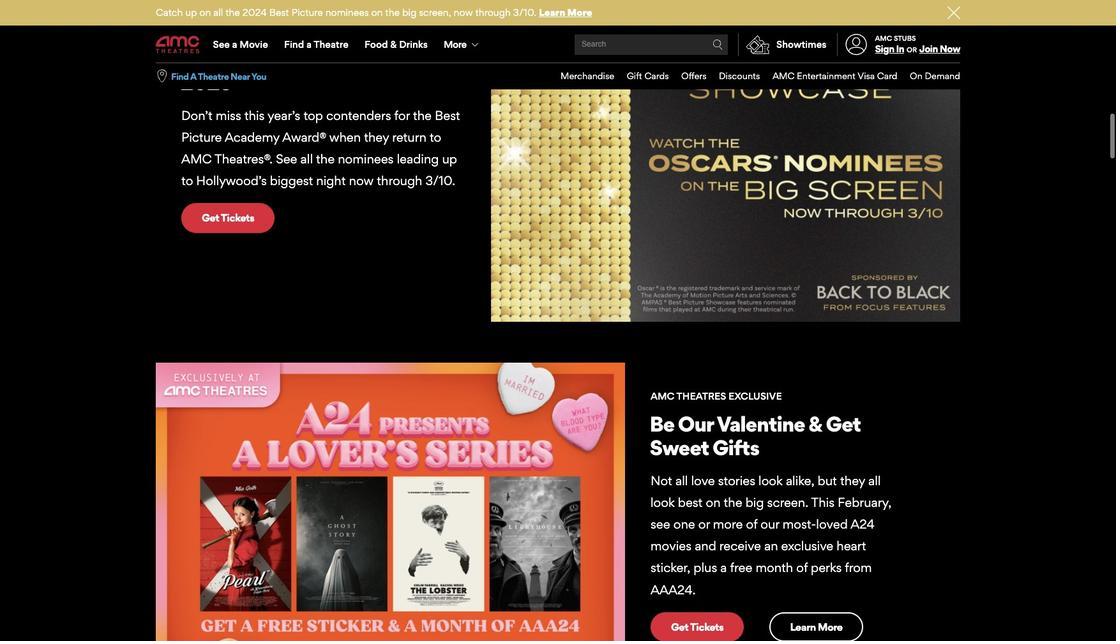 Task type: vqa. For each thing, say whether or not it's contained in the screenshot.
the right or
yes



Task type: locate. For each thing, give the bounding box(es) containing it.
merchandise link
[[548, 63, 614, 89]]

theatre left food
[[314, 38, 348, 50]]

0 vertical spatial more
[[567, 6, 592, 19]]

see
[[213, 38, 230, 50], [276, 151, 297, 167]]

more button
[[436, 27, 489, 63]]

not all love stories look alike, but they all look best on the big screen. this february, see one or more of our most-loved a24 movies and receive an exclusive heart sticker, plus a free month of perks from aaa24.
[[651, 473, 892, 597]]

amc up be
[[651, 390, 674, 402]]

to right "return"
[[430, 130, 441, 145]]

0 horizontal spatial get tickets link
[[181, 203, 275, 233]]

this
[[811, 495, 835, 510]]

1 horizontal spatial learn more link
[[770, 612, 863, 641]]

all
[[213, 6, 223, 19], [300, 151, 313, 167], [675, 473, 688, 488], [868, 473, 881, 488]]

0 horizontal spatial learn more link
[[539, 6, 592, 19]]

1 horizontal spatial to
[[430, 130, 441, 145]]

0 vertical spatial get tickets link
[[181, 203, 275, 233]]

theatre right a
[[198, 71, 229, 81]]

1 vertical spatial menu
[[548, 63, 960, 89]]

menu containing merchandise
[[548, 63, 960, 89]]

movie
[[240, 38, 268, 50]]

the up night
[[316, 151, 335, 167]]

theatre for a
[[314, 38, 348, 50]]

tickets down hollywood's
[[221, 212, 254, 224]]

learn more link
[[539, 6, 592, 19], [770, 612, 863, 641]]

1 vertical spatial see
[[276, 151, 297, 167]]

more down the screen,
[[444, 38, 466, 50]]

2 horizontal spatial a
[[720, 560, 727, 576]]

the right you
[[290, 46, 321, 71]]

0 horizontal spatial get
[[202, 212, 219, 224]]

1 vertical spatial best
[[325, 46, 367, 71]]

look up screen.
[[759, 473, 783, 488]]

be our valentine & get sweet gifts
[[650, 411, 861, 460]]

0 vertical spatial 3/10.
[[513, 6, 536, 19]]

an
[[764, 538, 778, 554]]

2 vertical spatial more
[[818, 620, 843, 633]]

most-
[[783, 517, 816, 532]]

see up 'find a theatre near you'
[[213, 38, 230, 50]]

& right valentine
[[809, 411, 822, 436]]

on inside not all love stories look alike, but they all look best on the big screen. this february, see one or more of our most-loved a24 movies and receive an exclusive heart sticker, plus a free month of perks from aaa24.
[[706, 495, 721, 510]]

to left hollywood's
[[181, 173, 193, 189]]

1 vertical spatial picture
[[181, 130, 222, 145]]

they down contenders
[[364, 130, 389, 145]]

get tickets link down aaa24.
[[651, 612, 744, 641]]

through inside don't miss this year's top contenders for the best picture academy award® when they return to amc theatres®. see all the nominees leading up to hollywood's biggest night now through 3/10.
[[377, 173, 422, 189]]

or right in on the top right of page
[[907, 45, 917, 54]]

0 vertical spatial &
[[390, 38, 397, 50]]

find inside menu
[[284, 38, 304, 50]]

nominees
[[325, 6, 369, 19], [338, 151, 394, 167]]

gift cards link
[[614, 63, 669, 89]]

best right 2024
[[269, 6, 289, 19]]

& right food
[[390, 38, 397, 50]]

on right best
[[706, 495, 721, 510]]

more up merchandise at the right top
[[567, 6, 592, 19]]

year's
[[268, 108, 300, 123]]

0 vertical spatial to
[[430, 130, 441, 145]]

see
[[651, 517, 670, 532]]

return
[[392, 130, 426, 145]]

0 vertical spatial get
[[202, 212, 219, 224]]

find left a
[[171, 71, 189, 81]]

0 horizontal spatial learn
[[539, 6, 565, 19]]

catch up on all the 2024 best picture nominees on the big screen, now through 3/10. learn more
[[156, 6, 592, 19]]

1 vertical spatial nominees
[[338, 151, 394, 167]]

0 horizontal spatial find
[[171, 71, 189, 81]]

0 vertical spatial look
[[759, 473, 783, 488]]

screen.
[[767, 495, 808, 510]]

showtimes image
[[739, 33, 776, 56]]

through up more button
[[475, 6, 511, 19]]

best
[[678, 495, 703, 510]]

of inside experience the best films of 2023
[[424, 46, 444, 71]]

the
[[225, 6, 240, 19], [385, 6, 400, 19], [290, 46, 321, 71], [413, 108, 432, 123], [316, 151, 335, 167], [724, 495, 742, 510]]

get
[[202, 212, 219, 224], [826, 411, 861, 436], [671, 620, 688, 633]]

look down not
[[651, 495, 675, 510]]

0 vertical spatial theatre
[[314, 38, 348, 50]]

the right the for
[[413, 108, 432, 123]]

a for theatre
[[306, 38, 312, 50]]

offers link
[[669, 63, 707, 89]]

1 horizontal spatial big
[[746, 495, 764, 510]]

0 vertical spatial find
[[284, 38, 304, 50]]

menu
[[156, 27, 960, 63], [548, 63, 960, 89]]

now right the screen,
[[454, 6, 473, 19]]

best left films
[[325, 46, 367, 71]]

don't
[[181, 108, 213, 123]]

1 vertical spatial they
[[840, 473, 865, 488]]

menu down showtimes image
[[548, 63, 960, 89]]

0 vertical spatial up
[[185, 6, 197, 19]]

0 horizontal spatial theatre
[[198, 71, 229, 81]]

best
[[269, 6, 289, 19], [325, 46, 367, 71], [435, 108, 460, 123]]

get down aaa24.
[[671, 620, 688, 633]]

0 vertical spatial of
[[424, 46, 444, 71]]

search the AMC website text field
[[580, 40, 713, 49]]

now right night
[[349, 173, 374, 189]]

best inside don't miss this year's top contenders for the best picture academy award® when they return to amc theatres®. see all the nominees leading up to hollywood's biggest night now through 3/10.
[[435, 108, 460, 123]]

see up biggest at the left top of the page
[[276, 151, 297, 167]]

the down stories
[[724, 495, 742, 510]]

card
[[877, 70, 897, 81]]

1 vertical spatial get tickets link
[[651, 612, 744, 641]]

on right catch
[[199, 6, 211, 19]]

0 horizontal spatial tickets
[[221, 212, 254, 224]]

2 horizontal spatial of
[[796, 560, 808, 576]]

big up our
[[746, 495, 764, 510]]

1 horizontal spatial they
[[840, 473, 865, 488]]

a right movie at the left of page
[[306, 38, 312, 50]]

1 horizontal spatial &
[[809, 411, 822, 436]]

a inside not all love stories look alike, but they all look best on the big screen. this february, see one or more of our most-loved a24 movies and receive an exclusive heart sticker, plus a free month of perks from aaa24.
[[720, 560, 727, 576]]

1 vertical spatial now
[[349, 173, 374, 189]]

1 horizontal spatial 3/10.
[[513, 6, 536, 19]]

or right one
[[698, 517, 710, 532]]

find inside 'button'
[[171, 71, 189, 81]]

catch
[[156, 6, 183, 19]]

or
[[907, 45, 917, 54], [698, 517, 710, 532]]

get tickets down aaa24.
[[671, 620, 724, 633]]

1 horizontal spatial picture
[[291, 6, 323, 19]]

up right catch
[[185, 6, 197, 19]]

1 vertical spatial up
[[442, 151, 457, 167]]

2 vertical spatial best
[[435, 108, 460, 123]]

now
[[940, 43, 960, 55]]

0 horizontal spatial more
[[444, 38, 466, 50]]

0 vertical spatial menu
[[156, 27, 960, 63]]

they
[[364, 130, 389, 145], [840, 473, 865, 488]]

find
[[284, 38, 304, 50], [171, 71, 189, 81]]

get tickets for the rightmost get tickets link
[[671, 620, 724, 633]]

get tickets
[[202, 212, 254, 224], [671, 620, 724, 633]]

picture down don't
[[181, 130, 222, 145]]

1 vertical spatial of
[[746, 517, 757, 532]]

up
[[185, 6, 197, 19], [442, 151, 457, 167]]

theatre inside 'button'
[[198, 71, 229, 81]]

get tickets link down hollywood's
[[181, 203, 275, 233]]

1 horizontal spatial best
[[325, 46, 367, 71]]

best right the for
[[435, 108, 460, 123]]

0 horizontal spatial 3/10.
[[426, 173, 455, 189]]

theatre
[[314, 38, 348, 50], [198, 71, 229, 81]]

on demand link
[[897, 63, 960, 89]]

more down perks
[[818, 620, 843, 633]]

gifts
[[713, 435, 759, 460]]

theatres
[[677, 390, 726, 402]]

menu up merchandise link
[[156, 27, 960, 63]]

0 vertical spatial or
[[907, 45, 917, 54]]

1 vertical spatial &
[[809, 411, 822, 436]]

love
[[691, 473, 715, 488]]

2 horizontal spatial more
[[818, 620, 843, 633]]

films
[[370, 46, 420, 71]]

a left movie at the left of page
[[232, 38, 237, 50]]

look
[[759, 473, 783, 488], [651, 495, 675, 510]]

0 horizontal spatial best
[[269, 6, 289, 19]]

hollywood's
[[196, 173, 267, 189]]

of left our
[[746, 517, 757, 532]]

0 vertical spatial tickets
[[221, 212, 254, 224]]

all down award®
[[300, 151, 313, 167]]

they up february,
[[840, 473, 865, 488]]

1 horizontal spatial now
[[454, 6, 473, 19]]

sign in or join amc stubs element
[[837, 27, 960, 63]]

amc down the showtimes link
[[773, 70, 795, 81]]

drinks
[[399, 38, 428, 50]]

top
[[304, 108, 323, 123]]

exclusive
[[781, 538, 833, 554]]

1 horizontal spatial get
[[671, 620, 688, 633]]

more
[[567, 6, 592, 19], [444, 38, 466, 50], [818, 620, 843, 633]]

best inside experience the best films of 2023
[[325, 46, 367, 71]]

0 horizontal spatial big
[[402, 6, 417, 19]]

1 vertical spatial or
[[698, 517, 710, 532]]

the up 'food & drinks'
[[385, 6, 400, 19]]

find a theatre near you
[[171, 71, 266, 81]]

get up but
[[826, 411, 861, 436]]

find right movie at the left of page
[[284, 38, 304, 50]]

2 vertical spatial get
[[671, 620, 688, 633]]

nominees up food
[[325, 6, 369, 19]]

0 vertical spatial learn
[[539, 6, 565, 19]]

1 vertical spatial through
[[377, 173, 422, 189]]

0 horizontal spatial a
[[232, 38, 237, 50]]

1 vertical spatial get tickets
[[671, 620, 724, 633]]

get tickets link
[[181, 203, 275, 233], [651, 612, 744, 641]]

1 horizontal spatial on
[[371, 6, 383, 19]]

amc for amc entertainment visa card
[[773, 70, 795, 81]]

1 vertical spatial 3/10.
[[426, 173, 455, 189]]

menu containing more
[[156, 27, 960, 63]]

0 horizontal spatial through
[[377, 173, 422, 189]]

they inside not all love stories look alike, but they all look best on the big screen. this february, see one or more of our most-loved a24 movies and receive an exclusive heart sticker, plus a free month of perks from aaa24.
[[840, 473, 865, 488]]

on up food
[[371, 6, 383, 19]]

2023
[[180, 70, 232, 95]]

nominees down when
[[338, 151, 394, 167]]

1 vertical spatial get
[[826, 411, 861, 436]]

a
[[190, 71, 196, 81]]

1 horizontal spatial find
[[284, 38, 304, 50]]

amc up sign at right top
[[875, 34, 892, 43]]

0 horizontal spatial get tickets
[[202, 212, 254, 224]]

1 vertical spatial find
[[171, 71, 189, 81]]

1 horizontal spatial get tickets
[[671, 620, 724, 633]]

get tickets down hollywood's
[[202, 212, 254, 224]]

of down "exclusive"
[[796, 560, 808, 576]]

discounts link
[[707, 63, 760, 89]]

0 horizontal spatial &
[[390, 38, 397, 50]]

1 horizontal spatial up
[[442, 151, 457, 167]]

0 vertical spatial see
[[213, 38, 230, 50]]

for
[[394, 108, 410, 123]]

1 horizontal spatial look
[[759, 473, 783, 488]]

a left the free
[[720, 560, 727, 576]]

picture
[[291, 6, 323, 19], [181, 130, 222, 145]]

0 horizontal spatial to
[[181, 173, 193, 189]]

food
[[365, 38, 388, 50]]

receive
[[719, 538, 761, 554]]

amc inside don't miss this year's top contenders for the best picture academy award® when they return to amc theatres®. see all the nominees leading up to hollywood's biggest night now through 3/10.
[[181, 151, 212, 167]]

through down leading in the top left of the page
[[377, 173, 422, 189]]

& inside be our valentine & get sweet gifts
[[809, 411, 822, 436]]

1 horizontal spatial tickets
[[690, 620, 724, 633]]

up right leading in the top left of the page
[[442, 151, 457, 167]]

our
[[678, 411, 713, 436]]

1 vertical spatial big
[[746, 495, 764, 510]]

0 horizontal spatial or
[[698, 517, 710, 532]]

1 horizontal spatial more
[[567, 6, 592, 19]]

amc up hollywood's
[[181, 151, 212, 167]]

2 horizontal spatial on
[[706, 495, 721, 510]]

of right films
[[424, 46, 444, 71]]

1 vertical spatial theatre
[[198, 71, 229, 81]]

0 vertical spatial they
[[364, 130, 389, 145]]

get inside be our valentine & get sweet gifts
[[826, 411, 861, 436]]

user profile image
[[838, 34, 874, 55]]

sweet
[[650, 435, 709, 460]]

2 horizontal spatial get
[[826, 411, 861, 436]]

more
[[713, 517, 743, 532]]

&
[[390, 38, 397, 50], [809, 411, 822, 436]]

loved
[[816, 517, 848, 532]]

all inside don't miss this year's top contenders for the best picture academy award® when they return to amc theatres®. see all the nominees leading up to hollywood's biggest night now through 3/10.
[[300, 151, 313, 167]]

get for the topmost get tickets link
[[202, 212, 219, 224]]

amc logo image
[[156, 36, 200, 53], [156, 36, 200, 53]]

on
[[199, 6, 211, 19], [371, 6, 383, 19], [706, 495, 721, 510]]

amc
[[875, 34, 892, 43], [773, 70, 795, 81], [181, 151, 212, 167], [651, 390, 674, 402]]

picture up find a theatre
[[291, 6, 323, 19]]

1 vertical spatial more
[[444, 38, 466, 50]]

see a movie
[[213, 38, 268, 50]]

picture inside don't miss this year's top contenders for the best picture academy award® when they return to amc theatres®. see all the nominees leading up to hollywood's biggest night now through 3/10.
[[181, 130, 222, 145]]

0 horizontal spatial see
[[213, 38, 230, 50]]

best picture showcase image
[[491, 0, 960, 322]]

2 horizontal spatial best
[[435, 108, 460, 123]]

1 vertical spatial tickets
[[690, 620, 724, 633]]

1 horizontal spatial a
[[306, 38, 312, 50]]

0 horizontal spatial picture
[[181, 130, 222, 145]]

1 horizontal spatial of
[[746, 517, 757, 532]]

0 horizontal spatial of
[[424, 46, 444, 71]]

big left the screen,
[[402, 6, 417, 19]]

1 vertical spatial learn
[[790, 620, 816, 633]]

1 horizontal spatial or
[[907, 45, 917, 54]]

alike,
[[786, 473, 814, 488]]

when
[[329, 130, 361, 145]]

amc inside amc stubs sign in or join now
[[875, 34, 892, 43]]

theatres®.
[[215, 151, 273, 167]]

get tickets for the topmost get tickets link
[[202, 212, 254, 224]]

get down hollywood's
[[202, 212, 219, 224]]

but
[[818, 473, 837, 488]]

0 horizontal spatial look
[[651, 495, 675, 510]]

tickets down aaa24.
[[690, 620, 724, 633]]



Task type: describe. For each thing, give the bounding box(es) containing it.
all right not
[[675, 473, 688, 488]]

screen,
[[419, 6, 451, 19]]

all left 2024
[[213, 6, 223, 19]]

gift
[[627, 70, 642, 81]]

stories
[[718, 473, 755, 488]]

1 horizontal spatial through
[[475, 6, 511, 19]]

amc theatres exclusive
[[651, 390, 782, 402]]

find a theatre link
[[276, 27, 357, 63]]

2024
[[242, 6, 267, 19]]

1 vertical spatial to
[[181, 173, 193, 189]]

our
[[761, 517, 779, 532]]

experience the best films of 2023
[[180, 46, 444, 95]]

merchandise
[[561, 70, 614, 81]]

demand
[[925, 70, 960, 81]]

find a theatre
[[284, 38, 348, 50]]

0 horizontal spatial up
[[185, 6, 197, 19]]

contenders
[[326, 108, 391, 123]]

join
[[919, 43, 938, 55]]

perks
[[811, 560, 842, 576]]

food & drinks link
[[357, 27, 436, 63]]

don't miss this year's top contenders for the best picture academy award® when they return to amc theatres®. see all the nominees leading up to hollywood's biggest night now through 3/10.
[[181, 108, 460, 189]]

visa
[[858, 70, 875, 81]]

& inside menu
[[390, 38, 397, 50]]

be
[[650, 411, 674, 436]]

1 vertical spatial look
[[651, 495, 675, 510]]

valentine
[[717, 411, 805, 436]]

on demand
[[910, 70, 960, 81]]

more inside button
[[444, 38, 466, 50]]

join now button
[[919, 43, 960, 55]]

amc for amc stubs sign in or join now
[[875, 34, 892, 43]]

free
[[730, 560, 752, 576]]

sign
[[875, 43, 894, 55]]

get for the rightmost get tickets link
[[671, 620, 688, 633]]

amc entertainment visa card link
[[760, 63, 897, 89]]

award®
[[282, 130, 326, 145]]

now inside don't miss this year's top contenders for the best picture academy award® when they return to amc theatres®. see all the nominees leading up to hollywood's biggest night now through 3/10.
[[349, 173, 374, 189]]

in
[[896, 43, 904, 55]]

biggest
[[270, 173, 313, 189]]

1 vertical spatial learn more link
[[770, 612, 863, 641]]

amc stubs sign in or join now
[[875, 34, 960, 55]]

0 vertical spatial now
[[454, 6, 473, 19]]

stubs
[[894, 34, 916, 43]]

see inside menu
[[213, 38, 230, 50]]

sign in button
[[875, 43, 904, 55]]

they inside don't miss this year's top contenders for the best picture academy award® when they return to amc theatres®. see all the nominees leading up to hollywood's biggest night now through 3/10.
[[364, 130, 389, 145]]

find for find a theatre
[[284, 38, 304, 50]]

tickets for the topmost get tickets link
[[221, 212, 254, 224]]

from
[[845, 560, 872, 576]]

amc for amc theatres exclusive
[[651, 390, 674, 402]]

find a theatre near you button
[[171, 70, 266, 82]]

plus
[[694, 560, 717, 576]]

big inside not all love stories look alike, but they all look best on the big screen. this february, see one or more of our most-loved a24 movies and receive an exclusive heart sticker, plus a free month of perks from aaa24.
[[746, 495, 764, 510]]

night
[[316, 173, 346, 189]]

learn more
[[790, 620, 843, 633]]

the inside not all love stories look alike, but they all look best on the big screen. this february, see one or more of our most-loved a24 movies and receive an exclusive heart sticker, plus a free month of perks from aaa24.
[[724, 495, 742, 510]]

offers
[[681, 70, 707, 81]]

miss
[[216, 108, 241, 123]]

exclusive
[[729, 390, 782, 402]]

amc entertainment visa card
[[773, 70, 897, 81]]

tickets for the rightmost get tickets link
[[690, 620, 724, 633]]

0 vertical spatial nominees
[[325, 6, 369, 19]]

showtimes
[[776, 38, 827, 50]]

a24
[[851, 517, 875, 532]]

find for find a theatre near you
[[171, 71, 189, 81]]

a for movie
[[232, 38, 237, 50]]

submit search icon image
[[713, 40, 723, 50]]

the left 2024
[[225, 6, 240, 19]]

or inside amc stubs sign in or join now
[[907, 45, 917, 54]]

this
[[244, 108, 265, 123]]

see a movie link
[[205, 27, 276, 63]]

one
[[673, 517, 695, 532]]

0 horizontal spatial on
[[199, 6, 211, 19]]

cards
[[644, 70, 669, 81]]

movies
[[651, 538, 692, 554]]

experience
[[180, 46, 286, 71]]

academy
[[225, 130, 279, 145]]

nominees inside don't miss this year's top contenders for the best picture academy award® when they return to amc theatres®. see all the nominees leading up to hollywood's biggest night now through 3/10.
[[338, 151, 394, 167]]

you
[[251, 71, 266, 81]]

near
[[231, 71, 250, 81]]

gift cards
[[627, 70, 669, 81]]

all up february,
[[868, 473, 881, 488]]

1 horizontal spatial get tickets link
[[651, 612, 744, 641]]

0 vertical spatial picture
[[291, 6, 323, 19]]

theatre for a
[[198, 71, 229, 81]]

1 horizontal spatial learn
[[790, 620, 816, 633]]

showtimes link
[[738, 33, 827, 56]]

the inside experience the best films of 2023
[[290, 46, 321, 71]]

leading
[[397, 151, 439, 167]]

discounts
[[719, 70, 760, 81]]

and
[[695, 538, 716, 554]]

entertainment
[[797, 70, 856, 81]]

food & drinks
[[365, 38, 428, 50]]

up inside don't miss this year's top contenders for the best picture academy award® when they return to amc theatres®. see all the nominees leading up to hollywood's biggest night now through 3/10.
[[442, 151, 457, 167]]

not
[[651, 473, 672, 488]]

a24 lovers image
[[156, 363, 625, 641]]

3/10. inside don't miss this year's top contenders for the best picture academy award® when they return to amc theatres®. see all the nominees leading up to hollywood's biggest night now through 3/10.
[[426, 173, 455, 189]]

sticker,
[[651, 560, 690, 576]]

month
[[756, 560, 793, 576]]

aaa24.
[[651, 582, 696, 597]]

0 vertical spatial learn more link
[[539, 6, 592, 19]]

0 vertical spatial best
[[269, 6, 289, 19]]

on
[[910, 70, 923, 81]]

see inside don't miss this year's top contenders for the best picture academy award® when they return to amc theatres®. see all the nominees leading up to hollywood's biggest night now through 3/10.
[[276, 151, 297, 167]]

or inside not all love stories look alike, but they all look best on the big screen. this february, see one or more of our most-loved a24 movies and receive an exclusive heart sticker, plus a free month of perks from aaa24.
[[698, 517, 710, 532]]

heart
[[837, 538, 866, 554]]

cookie consent banner dialog
[[0, 607, 1116, 641]]

0 vertical spatial big
[[402, 6, 417, 19]]



